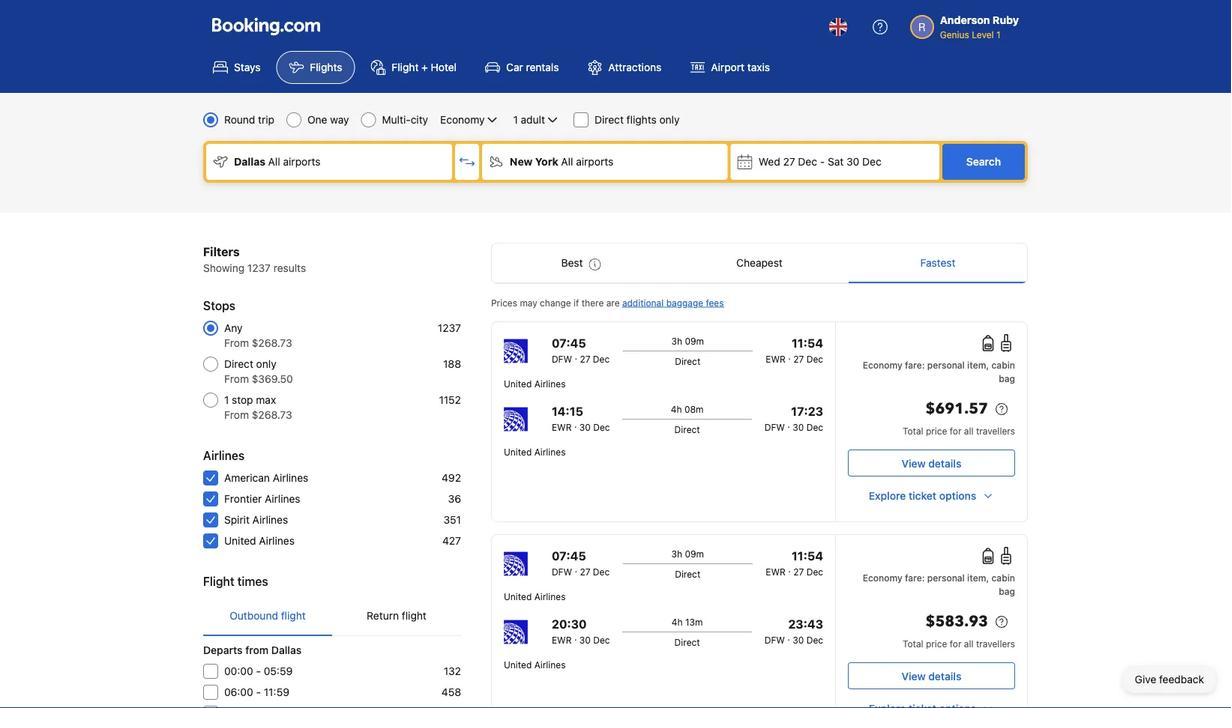 Task type: describe. For each thing, give the bounding box(es) containing it.
flights link
[[276, 51, 355, 84]]

1 vertical spatial dallas
[[272, 645, 302, 657]]

multi-
[[382, 114, 411, 126]]

flight for flight times
[[203, 575, 235, 589]]

1 for 1 adult
[[514, 114, 518, 126]]

price for $583.93
[[926, 639, 948, 650]]

airlines down 20:30
[[535, 660, 566, 671]]

adult
[[521, 114, 545, 126]]

11:59
[[264, 687, 290, 699]]

3h 09m for $583.93
[[672, 549, 704, 560]]

outbound flight button
[[203, 597, 332, 636]]

0 vertical spatial only
[[660, 114, 680, 126]]

outbound flight
[[230, 610, 306, 623]]

return flight button
[[332, 597, 461, 636]]

3h 09m for $691.57
[[672, 336, 704, 347]]

best button
[[492, 244, 671, 283]]

spirit
[[224, 514, 250, 527]]

travellers for $691.57
[[977, 426, 1016, 437]]

airlines down spirit airlines
[[259, 535, 295, 548]]

view details button for $691.57
[[848, 450, 1016, 477]]

from inside direct only from $369.50
[[224, 373, 249, 386]]

return
[[367, 610, 399, 623]]

total for $691.57
[[903, 426, 924, 437]]

458
[[442, 687, 461, 699]]

1 stop max from $268.73
[[224, 394, 292, 422]]

3h for $691.57
[[672, 336, 683, 347]]

city
[[411, 114, 428, 126]]

1 airports from the left
[[283, 156, 321, 168]]

11:54 ewr . 27 dec for $691.57
[[766, 336, 824, 365]]

2 all from the left
[[561, 156, 574, 168]]

outbound
[[230, 610, 278, 623]]

are
[[607, 298, 620, 308]]

frontier airlines
[[224, 493, 301, 506]]

view for $691.57
[[902, 458, 926, 470]]

ewr inside '14:15 ewr . 30 dec'
[[552, 422, 572, 433]]

4h for $691.57
[[671, 404, 682, 415]]

spirit airlines
[[224, 514, 288, 527]]

flights
[[310, 61, 342, 74]]

$583.93 region
[[848, 611, 1016, 638]]

ewr up 23:43 dfw . 30 dec on the bottom right of page
[[766, 567, 786, 578]]

0 horizontal spatial dallas
[[234, 156, 266, 168]]

change
[[540, 298, 571, 308]]

economy fare: personal item, cabin bag for $691.57
[[863, 360, 1016, 384]]

stops
[[203, 299, 236, 313]]

11:54 for $691.57
[[792, 336, 824, 351]]

departs from dallas
[[203, 645, 302, 657]]

17:23
[[792, 405, 824, 419]]

stays
[[234, 61, 261, 74]]

07:45 for $583.93
[[552, 550, 586, 564]]

multi-city
[[382, 114, 428, 126]]

07:45 dfw . 27 dec for $583.93
[[552, 550, 610, 578]]

36
[[448, 493, 461, 506]]

if
[[574, 298, 579, 308]]

ewr inside 20:30 ewr . 30 dec
[[552, 635, 572, 646]]

$369.50
[[252, 373, 293, 386]]

cheapest button
[[671, 244, 849, 283]]

round
[[224, 114, 255, 126]]

- for 132
[[256, 666, 261, 678]]

airport taxis link
[[678, 51, 783, 84]]

00:00
[[224, 666, 253, 678]]

4h for $583.93
[[672, 617, 683, 628]]

flight + hotel
[[392, 61, 457, 74]]

there
[[582, 298, 604, 308]]

27 up 17:23 at the right
[[794, 354, 804, 365]]

airlines down american airlines
[[265, 493, 301, 506]]

07:45 for $691.57
[[552, 336, 586, 351]]

direct flights only
[[595, 114, 680, 126]]

times
[[238, 575, 268, 589]]

flight for return flight
[[402, 610, 427, 623]]

sat
[[828, 156, 844, 168]]

direct down 4h 08m
[[675, 425, 700, 435]]

for for $691.57
[[950, 426, 962, 437]]

351
[[444, 514, 461, 527]]

27 up 20:30
[[580, 567, 591, 578]]

bag for $691.57
[[999, 374, 1016, 384]]

level
[[972, 29, 995, 40]]

- for 458
[[256, 687, 261, 699]]

05:59
[[264, 666, 293, 678]]

any
[[224, 322, 243, 335]]

30 for 17:23
[[793, 422, 804, 433]]

airlines up 20:30
[[535, 592, 566, 602]]

14:15 ewr . 30 dec
[[552, 405, 610, 433]]

+
[[422, 61, 428, 74]]

airlines up 14:15
[[535, 379, 566, 389]]

item, for $583.93
[[968, 573, 990, 584]]

flights
[[627, 114, 657, 126]]

give feedback
[[1136, 674, 1205, 686]]

ewr up 17:23 dfw . 30 dec in the right of the page
[[766, 354, 786, 365]]

direct only from $369.50
[[224, 358, 293, 386]]

07:45 dfw . 27 dec for $691.57
[[552, 336, 610, 365]]

00:00 - 05:59
[[224, 666, 293, 678]]

total price for all travellers for $691.57
[[903, 426, 1016, 437]]

11:54 ewr . 27 dec for $583.93
[[766, 550, 824, 578]]

direct up 4h 08m
[[675, 356, 701, 367]]

airport
[[711, 61, 745, 74]]

30 for 20:30
[[580, 635, 591, 646]]

united airlines up 14:15
[[504, 379, 566, 389]]

details for $583.93
[[929, 671, 962, 683]]

11:54 for $583.93
[[792, 550, 824, 564]]

results
[[274, 262, 306, 275]]

departs
[[203, 645, 243, 657]]

1 adult button
[[512, 111, 562, 129]]

way
[[330, 114, 349, 126]]

flight times
[[203, 575, 268, 589]]

item, for $691.57
[[968, 360, 990, 371]]

only inside direct only from $369.50
[[256, 358, 277, 371]]

fees
[[706, 298, 724, 308]]

attractions link
[[575, 51, 675, 84]]

feedback
[[1160, 674, 1205, 686]]

search
[[967, 156, 1002, 168]]

united airlines down spirit airlines
[[224, 535, 295, 548]]

return flight
[[367, 610, 427, 623]]

may
[[520, 298, 538, 308]]

hotel
[[431, 61, 457, 74]]

20:30 ewr . 30 dec
[[552, 618, 610, 646]]

0 vertical spatial economy
[[440, 114, 485, 126]]

cabin for $583.93
[[992, 573, 1016, 584]]

explore ticket options button
[[848, 483, 1016, 510]]

options
[[940, 490, 977, 503]]

dallas all airports
[[234, 156, 321, 168]]

direct down 4h 13m
[[675, 638, 700, 648]]

dfw inside 17:23 dfw . 30 dec
[[765, 422, 785, 433]]

dec inside 23:43 dfw . 30 dec
[[807, 635, 824, 646]]

taxis
[[748, 61, 770, 74]]

total price for all travellers for $583.93
[[903, 639, 1016, 650]]

view details for $583.93
[[902, 671, 962, 683]]

3h for $583.93
[[672, 549, 683, 560]]

30 for 14:15
[[580, 422, 591, 433]]

anderson ruby genius level 1
[[941, 14, 1020, 40]]

30 inside dropdown button
[[847, 156, 860, 168]]

09m for $691.57
[[685, 336, 704, 347]]

23:43 dfw . 30 dec
[[765, 618, 824, 646]]

all for $583.93
[[965, 639, 974, 650]]

06:00
[[224, 687, 253, 699]]

baggage
[[667, 298, 704, 308]]

. inside 20:30 ewr . 30 dec
[[575, 632, 577, 643]]

united airlines up 20:30
[[504, 592, 566, 602]]



Task type: locate. For each thing, give the bounding box(es) containing it.
1 11:54 ewr . 27 dec from the top
[[766, 336, 824, 365]]

direct
[[595, 114, 624, 126], [675, 356, 701, 367], [224, 358, 254, 371], [675, 425, 700, 435], [675, 569, 701, 580], [675, 638, 700, 648]]

1 3h from the top
[[672, 336, 683, 347]]

from inside 1 stop max from $268.73
[[224, 409, 249, 422]]

wed
[[759, 156, 781, 168]]

- left 11:59
[[256, 687, 261, 699]]

3 from from the top
[[224, 409, 249, 422]]

1 economy fare: personal item, cabin bag from the top
[[863, 360, 1016, 384]]

fare: for $583.93
[[905, 573, 925, 584]]

direct up 4h 13m
[[675, 569, 701, 580]]

new
[[510, 156, 533, 168]]

prices may change if there are additional baggage fees
[[491, 298, 724, 308]]

2 view from the top
[[902, 671, 926, 683]]

flight right return
[[402, 610, 427, 623]]

1 travellers from the top
[[977, 426, 1016, 437]]

1 right level
[[997, 29, 1001, 40]]

1 from from the top
[[224, 337, 249, 350]]

1 personal from the top
[[928, 360, 965, 371]]

30 right sat
[[847, 156, 860, 168]]

1 horizontal spatial dallas
[[272, 645, 302, 657]]

20:30
[[552, 618, 587, 632]]

dallas down round trip
[[234, 156, 266, 168]]

airports
[[283, 156, 321, 168], [576, 156, 614, 168]]

give
[[1136, 674, 1157, 686]]

view details
[[902, 458, 962, 470], [902, 671, 962, 683]]

30 down 14:15
[[580, 422, 591, 433]]

price down $583.93 region
[[926, 639, 948, 650]]

york
[[535, 156, 559, 168]]

bag for $583.93
[[999, 587, 1016, 597]]

11:54 up 17:23 at the right
[[792, 336, 824, 351]]

flight inside 'link'
[[392, 61, 419, 74]]

flight + hotel link
[[358, 51, 470, 84]]

1 horizontal spatial flight
[[402, 610, 427, 623]]

explore ticket options
[[869, 490, 977, 503]]

one
[[308, 114, 328, 126]]

$268.73 inside 1 stop max from $268.73
[[252, 409, 292, 422]]

2 bag from the top
[[999, 587, 1016, 597]]

tab list containing best
[[492, 244, 1028, 284]]

explore
[[869, 490, 907, 503]]

0 vertical spatial 3h
[[672, 336, 683, 347]]

0 vertical spatial 11:54
[[792, 336, 824, 351]]

travellers down $691.57
[[977, 426, 1016, 437]]

0 vertical spatial bag
[[999, 374, 1016, 384]]

flight right outbound on the bottom
[[281, 610, 306, 623]]

2 cabin from the top
[[992, 573, 1016, 584]]

1 bag from the top
[[999, 374, 1016, 384]]

dallas up 05:59
[[272, 645, 302, 657]]

travellers down $583.93
[[977, 639, 1016, 650]]

view details button down $583.93 region
[[848, 663, 1016, 690]]

from inside any from $268.73
[[224, 337, 249, 350]]

cabin
[[992, 360, 1016, 371], [992, 573, 1016, 584]]

economy fare: personal item, cabin bag up $583.93 region
[[863, 573, 1016, 597]]

personal for $583.93
[[928, 573, 965, 584]]

total down $691.57 region
[[903, 426, 924, 437]]

3h
[[672, 336, 683, 347], [672, 549, 683, 560]]

for for $583.93
[[950, 639, 962, 650]]

direct down any from $268.73
[[224, 358, 254, 371]]

1 vertical spatial 11:54 ewr . 27 dec
[[766, 550, 824, 578]]

3h 09m down baggage
[[672, 336, 704, 347]]

direct left the flights
[[595, 114, 624, 126]]

0 vertical spatial 07:45
[[552, 336, 586, 351]]

details up options
[[929, 458, 962, 470]]

attractions
[[609, 61, 662, 74]]

additional baggage fees link
[[623, 298, 724, 308]]

all down $583.93
[[965, 639, 974, 650]]

1 vertical spatial only
[[256, 358, 277, 371]]

132
[[444, 666, 461, 678]]

0 vertical spatial 11:54 ewr . 27 dec
[[766, 336, 824, 365]]

tab list
[[492, 244, 1028, 284], [203, 597, 461, 638]]

frontier
[[224, 493, 262, 506]]

fare: up $691.57 region
[[905, 360, 925, 371]]

1 for from the top
[[950, 426, 962, 437]]

filters
[[203, 245, 240, 259]]

1 3h 09m from the top
[[672, 336, 704, 347]]

30 down 23:43
[[793, 635, 804, 646]]

$583.93
[[926, 612, 989, 633]]

ewr down 14:15
[[552, 422, 572, 433]]

0 vertical spatial for
[[950, 426, 962, 437]]

1 view details button from the top
[[848, 450, 1016, 477]]

0 vertical spatial economy fare: personal item, cabin bag
[[863, 360, 1016, 384]]

0 vertical spatial from
[[224, 337, 249, 350]]

0 vertical spatial all
[[965, 426, 974, 437]]

dfw inside 23:43 dfw . 30 dec
[[765, 635, 785, 646]]

economy right 'city'
[[440, 114, 485, 126]]

07:45 up 20:30
[[552, 550, 586, 564]]

0 vertical spatial view details button
[[848, 450, 1016, 477]]

1 all from the left
[[268, 156, 280, 168]]

only
[[660, 114, 680, 126], [256, 358, 277, 371]]

from down stop
[[224, 409, 249, 422]]

2 view details button from the top
[[848, 663, 1016, 690]]

2 travellers from the top
[[977, 639, 1016, 650]]

2 airports from the left
[[576, 156, 614, 168]]

1 vertical spatial all
[[965, 639, 974, 650]]

details for $691.57
[[929, 458, 962, 470]]

0 vertical spatial 09m
[[685, 336, 704, 347]]

0 vertical spatial tab list
[[492, 244, 1028, 284]]

stop
[[232, 394, 253, 407]]

0 horizontal spatial tab list
[[203, 597, 461, 638]]

0 vertical spatial 1237
[[247, 262, 271, 275]]

tab list for departs from dallas
[[203, 597, 461, 638]]

1 vertical spatial total price for all travellers
[[903, 639, 1016, 650]]

1237 inside filters showing 1237 results
[[247, 262, 271, 275]]

17:23 dfw . 30 dec
[[765, 405, 824, 433]]

fare: up $583.93 region
[[905, 573, 925, 584]]

30 inside '14:15 ewr . 30 dec'
[[580, 422, 591, 433]]

car rentals link
[[473, 51, 572, 84]]

0 vertical spatial personal
[[928, 360, 965, 371]]

personal for $691.57
[[928, 360, 965, 371]]

09m for $583.93
[[685, 549, 704, 560]]

1 item, from the top
[[968, 360, 990, 371]]

flight for outbound flight
[[281, 610, 306, 623]]

1 left stop
[[224, 394, 229, 407]]

2 price from the top
[[926, 639, 948, 650]]

1 flight from the left
[[281, 610, 306, 623]]

american
[[224, 472, 270, 485]]

from
[[245, 645, 269, 657]]

30 inside 17:23 dfw . 30 dec
[[793, 422, 804, 433]]

fastest
[[921, 257, 956, 269]]

new york all airports
[[510, 156, 614, 168]]

0 vertical spatial 3h 09m
[[672, 336, 704, 347]]

total price for all travellers down $583.93
[[903, 639, 1016, 650]]

30 down 17:23 at the right
[[793, 422, 804, 433]]

1 vertical spatial 07:45 dfw . 27 dec
[[552, 550, 610, 578]]

united airlines down 20:30
[[504, 660, 566, 671]]

1 vertical spatial item,
[[968, 573, 990, 584]]

0 vertical spatial 07:45 dfw . 27 dec
[[552, 336, 610, 365]]

1237 up the '188'
[[438, 322, 461, 335]]

united airlines
[[504, 379, 566, 389], [504, 447, 566, 458], [224, 535, 295, 548], [504, 592, 566, 602], [504, 660, 566, 671]]

4h 08m
[[671, 404, 704, 415]]

0 vertical spatial price
[[926, 426, 948, 437]]

0 vertical spatial 4h
[[671, 404, 682, 415]]

1 price from the top
[[926, 426, 948, 437]]

for down $583.93
[[950, 639, 962, 650]]

1 07:45 dfw . 27 dec from the top
[[552, 336, 610, 365]]

personal up $583.93
[[928, 573, 965, 584]]

188
[[443, 358, 461, 371]]

total for $583.93
[[903, 639, 924, 650]]

united
[[504, 379, 532, 389], [504, 447, 532, 458], [224, 535, 256, 548], [504, 592, 532, 602], [504, 660, 532, 671]]

1 vertical spatial 1237
[[438, 322, 461, 335]]

travellers
[[977, 426, 1016, 437], [977, 639, 1016, 650]]

1 cabin from the top
[[992, 360, 1016, 371]]

1 vertical spatial economy fare: personal item, cabin bag
[[863, 573, 1016, 597]]

. inside 23:43 dfw . 30 dec
[[788, 632, 791, 643]]

1 for 1 stop max from $268.73
[[224, 394, 229, 407]]

flight inside return flight button
[[402, 610, 427, 623]]

0 horizontal spatial all
[[268, 156, 280, 168]]

0 horizontal spatial airports
[[283, 156, 321, 168]]

airlines up frontier airlines
[[273, 472, 309, 485]]

09m up 13m
[[685, 549, 704, 560]]

2 vertical spatial economy
[[863, 573, 903, 584]]

1 vertical spatial 11:54
[[792, 550, 824, 564]]

view down $583.93 region
[[902, 671, 926, 683]]

1 vertical spatial view details button
[[848, 663, 1016, 690]]

$691.57 region
[[848, 398, 1016, 425]]

travellers for $583.93
[[977, 639, 1016, 650]]

2 total price for all travellers from the top
[[903, 639, 1016, 650]]

2 11:54 from the top
[[792, 550, 824, 564]]

1 fare: from the top
[[905, 360, 925, 371]]

economy up $583.93 region
[[863, 573, 903, 584]]

08m
[[685, 404, 704, 415]]

fare: for $691.57
[[905, 360, 925, 371]]

1 vertical spatial view
[[902, 671, 926, 683]]

1 horizontal spatial tab list
[[492, 244, 1028, 284]]

0 vertical spatial flight
[[392, 61, 419, 74]]

airlines down frontier airlines
[[253, 514, 288, 527]]

economy for $583.93
[[863, 573, 903, 584]]

2 personal from the top
[[928, 573, 965, 584]]

2 09m from the top
[[685, 549, 704, 560]]

best image
[[589, 259, 601, 271]]

view details down $583.93 region
[[902, 671, 962, 683]]

27 inside dropdown button
[[784, 156, 796, 168]]

round trip
[[224, 114, 275, 126]]

ewr down 20:30
[[552, 635, 572, 646]]

2 all from the top
[[965, 639, 974, 650]]

give feedback button
[[1124, 667, 1217, 694]]

2 fare: from the top
[[905, 573, 925, 584]]

2 3h from the top
[[672, 549, 683, 560]]

2 vertical spatial 1
[[224, 394, 229, 407]]

tab list for prices may change if there are
[[492, 244, 1028, 284]]

direct inside direct only from $369.50
[[224, 358, 254, 371]]

1 vertical spatial view details
[[902, 671, 962, 683]]

bag
[[999, 374, 1016, 384], [999, 587, 1016, 597]]

flight left "+"
[[392, 61, 419, 74]]

30
[[847, 156, 860, 168], [580, 422, 591, 433], [793, 422, 804, 433], [580, 635, 591, 646], [793, 635, 804, 646]]

0 vertical spatial $268.73
[[252, 337, 292, 350]]

from up stop
[[224, 373, 249, 386]]

1 vertical spatial tab list
[[203, 597, 461, 638]]

13m
[[686, 617, 703, 628]]

4h left "08m"
[[671, 404, 682, 415]]

2 economy fare: personal item, cabin bag from the top
[[863, 573, 1016, 597]]

united airlines down 14:15
[[504, 447, 566, 458]]

11:54 ewr . 27 dec up 23:43
[[766, 550, 824, 578]]

price
[[926, 426, 948, 437], [926, 639, 948, 650]]

total price for all travellers down $691.57
[[903, 426, 1016, 437]]

view details up explore ticket options button
[[902, 458, 962, 470]]

1 horizontal spatial all
[[561, 156, 574, 168]]

- inside dropdown button
[[821, 156, 825, 168]]

2 details from the top
[[929, 671, 962, 683]]

rentals
[[526, 61, 559, 74]]

booking.com logo image
[[212, 18, 320, 36], [212, 18, 320, 36]]

- left 05:59
[[256, 666, 261, 678]]

1 vertical spatial economy
[[863, 360, 903, 371]]

06:00 - 11:59
[[224, 687, 290, 699]]

1152
[[439, 394, 461, 407]]

30 down 20:30
[[580, 635, 591, 646]]

14:15
[[552, 405, 584, 419]]

1 vertical spatial price
[[926, 639, 948, 650]]

3h 09m
[[672, 336, 704, 347], [672, 549, 704, 560]]

airlines down 14:15
[[535, 447, 566, 458]]

1 details from the top
[[929, 458, 962, 470]]

price down $691.57 region
[[926, 426, 948, 437]]

1 horizontal spatial 1
[[514, 114, 518, 126]]

economy fare: personal item, cabin bag up $691.57 region
[[863, 360, 1016, 384]]

3h 09m up 4h 13m
[[672, 549, 704, 560]]

0 horizontal spatial 1237
[[247, 262, 271, 275]]

1 inside the 1 adult dropdown button
[[514, 114, 518, 126]]

1 vertical spatial details
[[929, 671, 962, 683]]

0 vertical spatial item,
[[968, 360, 990, 371]]

09m down baggage
[[685, 336, 704, 347]]

ruby
[[993, 14, 1020, 26]]

$268.73 inside any from $268.73
[[252, 337, 292, 350]]

1 horizontal spatial flight
[[392, 61, 419, 74]]

1 adult
[[514, 114, 545, 126]]

1 $268.73 from the top
[[252, 337, 292, 350]]

price for $691.57
[[926, 426, 948, 437]]

all
[[268, 156, 280, 168], [561, 156, 574, 168]]

0 vertical spatial total price for all travellers
[[903, 426, 1016, 437]]

view up "explore ticket options" at the bottom right of the page
[[902, 458, 926, 470]]

0 vertical spatial fare:
[[905, 360, 925, 371]]

best image
[[589, 259, 601, 271]]

1 vertical spatial 07:45
[[552, 550, 586, 564]]

1 vertical spatial total
[[903, 639, 924, 650]]

1237 left results
[[247, 262, 271, 275]]

0 horizontal spatial flight
[[281, 610, 306, 623]]

filters showing 1237 results
[[203, 245, 306, 275]]

3h up 4h 13m
[[672, 549, 683, 560]]

1 total price for all travellers from the top
[[903, 426, 1016, 437]]

2 07:45 dfw . 27 dec from the top
[[552, 550, 610, 578]]

flight inside 'outbound flight' "button"
[[281, 610, 306, 623]]

07:45 dfw . 27 dec down if
[[552, 336, 610, 365]]

1 vertical spatial 1
[[514, 114, 518, 126]]

total down $583.93 region
[[903, 639, 924, 650]]

2 total from the top
[[903, 639, 924, 650]]

4h
[[671, 404, 682, 415], [672, 617, 683, 628]]

0 horizontal spatial flight
[[203, 575, 235, 589]]

personal
[[928, 360, 965, 371], [928, 573, 965, 584]]

dec inside 17:23 dfw . 30 dec
[[807, 422, 824, 433]]

view details button up explore ticket options button
[[848, 450, 1016, 477]]

view details button for $583.93
[[848, 663, 1016, 690]]

0 horizontal spatial 1
[[224, 394, 229, 407]]

11:54
[[792, 336, 824, 351], [792, 550, 824, 564]]

1 inside "anderson ruby genius level 1"
[[997, 29, 1001, 40]]

07:45
[[552, 336, 586, 351], [552, 550, 586, 564]]

1 vertical spatial from
[[224, 373, 249, 386]]

1 left adult
[[514, 114, 518, 126]]

1 total from the top
[[903, 426, 924, 437]]

view for $583.93
[[902, 671, 926, 683]]

airport taxis
[[711, 61, 770, 74]]

$268.73 down max
[[252, 409, 292, 422]]

30 for 23:43
[[793, 635, 804, 646]]

details down $583.93 region
[[929, 671, 962, 683]]

1 vertical spatial 4h
[[672, 617, 683, 628]]

for down $691.57
[[950, 426, 962, 437]]

all down $691.57
[[965, 426, 974, 437]]

0 vertical spatial view details
[[902, 458, 962, 470]]

27 up 14:15
[[580, 354, 591, 365]]

2 for from the top
[[950, 639, 962, 650]]

1 vertical spatial fare:
[[905, 573, 925, 584]]

airports right york
[[576, 156, 614, 168]]

0 vertical spatial travellers
[[977, 426, 1016, 437]]

personal up $691.57
[[928, 360, 965, 371]]

1 view from the top
[[902, 458, 926, 470]]

airlines up american
[[203, 449, 245, 463]]

stays link
[[200, 51, 273, 84]]

$691.57
[[926, 399, 989, 420]]

airlines
[[535, 379, 566, 389], [535, 447, 566, 458], [203, 449, 245, 463], [273, 472, 309, 485], [265, 493, 301, 506], [253, 514, 288, 527], [259, 535, 295, 548], [535, 592, 566, 602], [535, 660, 566, 671]]

item,
[[968, 360, 990, 371], [968, 573, 990, 584]]

1 view details from the top
[[902, 458, 962, 470]]

0 vertical spatial cabin
[[992, 360, 1016, 371]]

2 view details from the top
[[902, 671, 962, 683]]

economy for $691.57
[[863, 360, 903, 371]]

1 07:45 from the top
[[552, 336, 586, 351]]

1 vertical spatial for
[[950, 639, 962, 650]]

2 item, from the top
[[968, 573, 990, 584]]

ewr
[[766, 354, 786, 365], [552, 422, 572, 433], [766, 567, 786, 578], [552, 635, 572, 646]]

1 vertical spatial flight
[[203, 575, 235, 589]]

flight for flight + hotel
[[392, 61, 419, 74]]

view details for $691.57
[[902, 458, 962, 470]]

dec inside 20:30 ewr . 30 dec
[[594, 635, 610, 646]]

from
[[224, 337, 249, 350], [224, 373, 249, 386], [224, 409, 249, 422]]

flight left times
[[203, 575, 235, 589]]

tab list containing outbound flight
[[203, 597, 461, 638]]

11:54 ewr . 27 dec up 17:23 at the right
[[766, 336, 824, 365]]

1 horizontal spatial only
[[660, 114, 680, 126]]

-
[[821, 156, 825, 168], [256, 666, 261, 678], [256, 687, 261, 699]]

item, up $691.57
[[968, 360, 990, 371]]

prices
[[491, 298, 518, 308]]

1 vertical spatial $268.73
[[252, 409, 292, 422]]

1 all from the top
[[965, 426, 974, 437]]

economy up $691.57 region
[[863, 360, 903, 371]]

all for $691.57
[[965, 426, 974, 437]]

30 inside 20:30 ewr . 30 dec
[[580, 635, 591, 646]]

2 3h 09m from the top
[[672, 549, 704, 560]]

30 inside 23:43 dfw . 30 dec
[[793, 635, 804, 646]]

1 vertical spatial cabin
[[992, 573, 1016, 584]]

0 vertical spatial -
[[821, 156, 825, 168]]

2 horizontal spatial 1
[[997, 29, 1001, 40]]

1 inside 1 stop max from $268.73
[[224, 394, 229, 407]]

0 vertical spatial dallas
[[234, 156, 266, 168]]

economy fare: personal item, cabin bag for $583.93
[[863, 573, 1016, 597]]

1 11:54 from the top
[[792, 336, 824, 351]]

2 flight from the left
[[402, 610, 427, 623]]

total price for all travellers
[[903, 426, 1016, 437], [903, 639, 1016, 650]]

1 vertical spatial 3h 09m
[[672, 549, 704, 560]]

only right the flights
[[660, 114, 680, 126]]

anderson
[[941, 14, 991, 26]]

only up the $369.50
[[256, 358, 277, 371]]

trip
[[258, 114, 275, 126]]

1 vertical spatial bag
[[999, 587, 1016, 597]]

1 09m from the top
[[685, 336, 704, 347]]

ticket
[[909, 490, 937, 503]]

0 horizontal spatial only
[[256, 358, 277, 371]]

cabin for $691.57
[[992, 360, 1016, 371]]

american airlines
[[224, 472, 309, 485]]

car
[[506, 61, 523, 74]]

2 from from the top
[[224, 373, 249, 386]]

details
[[929, 458, 962, 470], [929, 671, 962, 683]]

0 vertical spatial total
[[903, 426, 924, 437]]

- left sat
[[821, 156, 825, 168]]

1 horizontal spatial airports
[[576, 156, 614, 168]]

1 vertical spatial travellers
[[977, 639, 1016, 650]]

1 vertical spatial 3h
[[672, 549, 683, 560]]

2 $268.73 from the top
[[252, 409, 292, 422]]

any from $268.73
[[224, 322, 292, 350]]

3h down additional baggage fees "link"
[[672, 336, 683, 347]]

0 vertical spatial details
[[929, 458, 962, 470]]

economy fare: personal item, cabin bag
[[863, 360, 1016, 384], [863, 573, 1016, 597]]

0 vertical spatial view
[[902, 458, 926, 470]]

427
[[443, 535, 461, 548]]

all down trip
[[268, 156, 280, 168]]

all right york
[[561, 156, 574, 168]]

27 up 23:43
[[794, 567, 804, 578]]

27 right wed in the top of the page
[[784, 156, 796, 168]]

item, up $583.93
[[968, 573, 990, 584]]

1
[[997, 29, 1001, 40], [514, 114, 518, 126], [224, 394, 229, 407]]

$268.73 up direct only from $369.50
[[252, 337, 292, 350]]

. inside '14:15 ewr . 30 dec'
[[575, 419, 577, 430]]

2 07:45 from the top
[[552, 550, 586, 564]]

. inside 17:23 dfw . 30 dec
[[788, 419, 791, 430]]

1 vertical spatial -
[[256, 666, 261, 678]]

2 11:54 ewr . 27 dec from the top
[[766, 550, 824, 578]]

1 horizontal spatial 1237
[[438, 322, 461, 335]]

2 vertical spatial from
[[224, 409, 249, 422]]

wed 27 dec - sat 30 dec
[[759, 156, 882, 168]]

2 vertical spatial -
[[256, 687, 261, 699]]

genius
[[941, 29, 970, 40]]

search button
[[943, 144, 1026, 180]]

fastest button
[[849, 244, 1028, 283]]

1 vertical spatial personal
[[928, 573, 965, 584]]

07:45 dfw . 27 dec up 20:30
[[552, 550, 610, 578]]

1 vertical spatial 09m
[[685, 549, 704, 560]]

0 vertical spatial 1
[[997, 29, 1001, 40]]

dec inside '14:15 ewr . 30 dec'
[[594, 422, 610, 433]]

airports down 'one'
[[283, 156, 321, 168]]

492
[[442, 472, 461, 485]]



Task type: vqa. For each thing, say whether or not it's contained in the screenshot.


